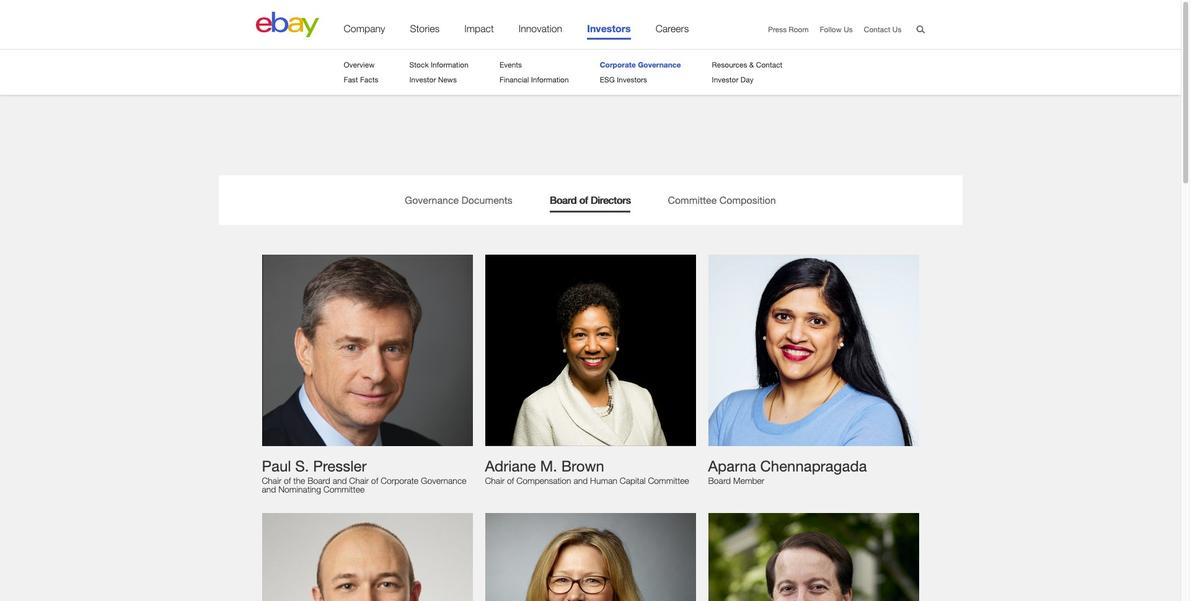 Task type: vqa. For each thing, say whether or not it's contained in the screenshot.
bottommost "Revenue"
no



Task type: locate. For each thing, give the bounding box(es) containing it.
investor inside resources & contact investor day
[[712, 75, 739, 84]]

follow us link
[[820, 25, 853, 34]]

2 horizontal spatial board
[[709, 475, 731, 486]]

information up news
[[431, 60, 469, 69]]

information inside stock information investor news
[[431, 60, 469, 69]]

1 horizontal spatial corporate
[[600, 60, 636, 69]]

1 horizontal spatial information
[[531, 75, 569, 84]]

board left 'directors'
[[550, 194, 577, 206]]

stock
[[410, 60, 429, 69]]

2 horizontal spatial chair
[[485, 476, 505, 486]]

contact right follow us
[[864, 25, 891, 34]]

0 vertical spatial contact
[[864, 25, 891, 34]]

investors up corporate governance link
[[587, 22, 631, 34]]

m.
[[540, 458, 558, 475]]

governance documents link
[[386, 176, 531, 225]]

stories link
[[410, 23, 440, 40]]

chair for adriane  m. brown
[[485, 476, 505, 486]]

1 vertical spatial investors
[[617, 75, 648, 84]]

impact
[[465, 23, 494, 34]]

chair inside the adriane  m. brown chair of compensation and human capital committee
[[485, 476, 505, 486]]

quick links list
[[757, 25, 902, 35]]

governance
[[638, 60, 681, 69], [405, 194, 459, 206], [421, 475, 467, 486]]

resources
[[712, 60, 748, 69]]

innovation link
[[519, 23, 563, 40]]

corporate
[[600, 60, 636, 69], [381, 475, 419, 486]]

fast facts link
[[344, 75, 379, 84]]

committee left composition
[[668, 194, 717, 206]]

0 vertical spatial governance
[[638, 60, 681, 69]]

2 investor from the left
[[712, 75, 739, 84]]

chair
[[262, 475, 282, 486], [349, 475, 369, 486], [485, 476, 505, 486]]

contact right &
[[756, 60, 783, 69]]

committee inside the adriane  m. brown chair of compensation and human capital committee
[[648, 476, 689, 486]]

and down the brown
[[574, 476, 588, 486]]

contact
[[864, 25, 891, 34], [756, 60, 783, 69]]

0 vertical spatial information
[[431, 60, 469, 69]]

investor down stock
[[410, 75, 436, 84]]

of
[[579, 194, 588, 206], [284, 475, 291, 486], [371, 475, 378, 486], [507, 476, 514, 486]]

compensation
[[517, 476, 571, 486]]

investor down resources
[[712, 75, 739, 84]]

contact us link
[[864, 25, 902, 34]]

us right follow
[[844, 25, 853, 34]]

1 horizontal spatial us
[[893, 25, 902, 34]]

of inside the adriane  m. brown chair of compensation and human capital committee
[[507, 476, 514, 486]]

nominating
[[279, 484, 321, 495]]

committee down the pressler
[[324, 484, 365, 495]]

paul s. pressler chair of the board and chair of corporate governance and nominating committee
[[262, 457, 467, 495]]

0 horizontal spatial investor
[[410, 75, 436, 84]]

us right follow us
[[893, 25, 902, 34]]

contact inside "quick links" list
[[864, 25, 891, 34]]

esg investors link
[[600, 75, 648, 84]]

and
[[333, 475, 347, 486], [574, 476, 588, 486], [262, 484, 276, 495]]

committee
[[668, 194, 717, 206], [648, 476, 689, 486], [324, 484, 365, 495]]

1 us from the left
[[844, 25, 853, 34]]

press
[[768, 25, 787, 34]]

1 investor from the left
[[410, 75, 436, 84]]

chair down adriane
[[485, 476, 505, 486]]

0 horizontal spatial board
[[308, 475, 330, 486]]

news
[[438, 75, 457, 84]]

&
[[750, 60, 754, 69]]

0 vertical spatial corporate
[[600, 60, 636, 69]]

0 horizontal spatial chair
[[262, 475, 282, 486]]

home image
[[256, 12, 319, 37]]

1 vertical spatial contact
[[756, 60, 783, 69]]

committee right capital
[[648, 476, 689, 486]]

information
[[431, 60, 469, 69], [531, 75, 569, 84]]

2 horizontal spatial and
[[574, 476, 588, 486]]

0 horizontal spatial and
[[262, 484, 276, 495]]

information inside events financial information
[[531, 75, 569, 84]]

investor
[[410, 75, 436, 84], [712, 75, 739, 84]]

events
[[500, 60, 522, 69]]

chair down paul
[[262, 475, 282, 486]]

investor inside stock information investor news
[[410, 75, 436, 84]]

and down the pressler
[[333, 475, 347, 486]]

1 vertical spatial corporate
[[381, 475, 419, 486]]

follow us
[[820, 25, 853, 34]]

chair down the pressler
[[349, 475, 369, 486]]

1 horizontal spatial investor
[[712, 75, 739, 84]]

us for follow us
[[844, 25, 853, 34]]

0 horizontal spatial us
[[844, 25, 853, 34]]

board right the on the left bottom
[[308, 475, 330, 486]]

1 vertical spatial information
[[531, 75, 569, 84]]

and down paul
[[262, 484, 276, 495]]

company link
[[344, 23, 385, 40]]

day
[[741, 75, 754, 84]]

board of directors link
[[531, 176, 650, 225]]

corporate governance esg investors
[[600, 60, 681, 84]]

corporate inside the paul s. pressler chair of the board and chair of corporate governance and nominating committee
[[381, 475, 419, 486]]

1 horizontal spatial contact
[[864, 25, 891, 34]]

governance inside corporate governance esg investors
[[638, 60, 681, 69]]

and inside the adriane  m. brown chair of compensation and human capital committee
[[574, 476, 588, 486]]

2 vertical spatial governance
[[421, 475, 467, 486]]

investors
[[587, 22, 631, 34], [617, 75, 648, 84]]

0 horizontal spatial corporate
[[381, 475, 419, 486]]

us for contact us
[[893, 25, 902, 34]]

us
[[844, 25, 853, 34], [893, 25, 902, 34]]

follow
[[820, 25, 842, 34]]

2 us from the left
[[893, 25, 902, 34]]

the
[[294, 475, 305, 486]]

room
[[789, 25, 809, 34]]

s.
[[295, 457, 309, 475]]

0 vertical spatial investors
[[587, 22, 631, 34]]

portrait image
[[262, 255, 473, 446], [485, 255, 696, 447], [709, 255, 919, 446], [262, 513, 473, 602], [485, 513, 696, 602], [709, 513, 919, 602]]

directors
[[591, 194, 631, 206]]

committee composition
[[668, 194, 776, 206]]

financial information link
[[500, 75, 569, 84]]

0 horizontal spatial information
[[431, 60, 469, 69]]

resources & contact link
[[712, 60, 783, 69]]

stock information investor news
[[410, 60, 469, 84]]

0 horizontal spatial contact
[[756, 60, 783, 69]]

paul
[[262, 457, 291, 475]]

investor news link
[[410, 75, 457, 84]]

investors down corporate governance link
[[617, 75, 648, 84]]

board
[[550, 194, 577, 206], [308, 475, 330, 486], [709, 475, 731, 486]]

stories
[[410, 23, 440, 34]]

board down aparna
[[709, 475, 731, 486]]

information right financial
[[531, 75, 569, 84]]

human
[[590, 476, 618, 486]]



Task type: describe. For each thing, give the bounding box(es) containing it.
brown
[[562, 458, 605, 475]]

contact us
[[864, 25, 902, 34]]

aparna
[[709, 457, 756, 475]]

1 horizontal spatial chair
[[349, 475, 369, 486]]

resources & contact investor day
[[712, 60, 783, 84]]

chennapragada
[[761, 457, 867, 475]]

1 vertical spatial governance
[[405, 194, 459, 206]]

aparna chennapragada board member
[[709, 457, 867, 486]]

governance inside the paul s. pressler chair of the board and chair of corporate governance and nominating committee
[[421, 475, 467, 486]]

corporate inside corporate governance esg investors
[[600, 60, 636, 69]]

events financial information
[[500, 60, 569, 84]]

committee composition link
[[650, 176, 795, 225]]

investors inside corporate governance esg investors
[[617, 75, 648, 84]]

careers link
[[656, 23, 689, 40]]

innovation
[[519, 23, 563, 34]]

overview fast facts
[[344, 60, 379, 84]]

member
[[734, 475, 765, 486]]

board of directors
[[550, 194, 631, 206]]

pressler
[[313, 457, 367, 475]]

governance documents
[[405, 194, 513, 206]]

investors link
[[587, 22, 631, 40]]

careers
[[656, 23, 689, 34]]

financial
[[500, 75, 529, 84]]

documents
[[462, 194, 513, 206]]

adriane  m. brown chair of compensation and human capital committee
[[485, 458, 689, 486]]

press room
[[768, 25, 809, 34]]

committee inside the paul s. pressler chair of the board and chair of corporate governance and nominating committee
[[324, 484, 365, 495]]

composition
[[720, 194, 776, 206]]

overview
[[344, 60, 375, 69]]

board inside the paul s. pressler chair of the board and chair of corporate governance and nominating committee
[[308, 475, 330, 486]]

contact inside resources & contact investor day
[[756, 60, 783, 69]]

overview link
[[344, 60, 375, 69]]

capital
[[620, 476, 646, 486]]

1 horizontal spatial and
[[333, 475, 347, 486]]

corporate governance link
[[600, 60, 681, 69]]

impact link
[[465, 23, 494, 40]]

1 horizontal spatial board
[[550, 194, 577, 206]]

events link
[[500, 60, 522, 69]]

esg
[[600, 75, 615, 84]]

fast
[[344, 75, 358, 84]]

adriane
[[485, 458, 536, 475]]

facts
[[360, 75, 379, 84]]

company
[[344, 23, 385, 34]]

investor day link
[[712, 75, 754, 84]]

press room link
[[768, 25, 809, 34]]

chair for paul s. pressler
[[262, 475, 282, 486]]

stock information link
[[410, 60, 469, 69]]

board inside aparna chennapragada board member
[[709, 475, 731, 486]]



